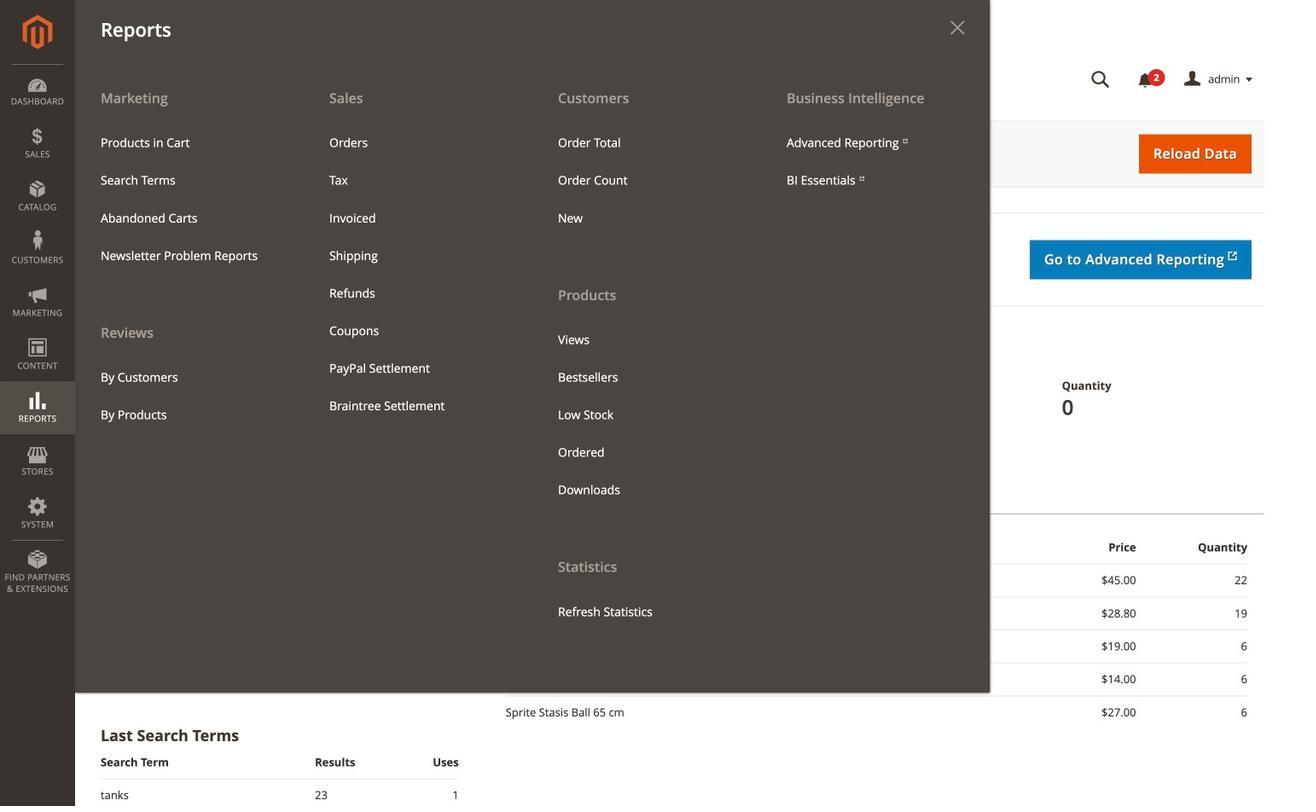 Task type: vqa. For each thing, say whether or not it's contained in the screenshot.
menu bar
yes



Task type: locate. For each thing, give the bounding box(es) containing it.
magento admin panel image
[[23, 15, 52, 50]]

menu
[[75, 78, 990, 693], [75, 78, 304, 434], [533, 78, 761, 631], [88, 124, 291, 275], [317, 124, 520, 425], [545, 124, 749, 237], [774, 124, 977, 200], [545, 321, 749, 509], [88, 359, 291, 434]]

menu bar
[[0, 0, 990, 693]]



